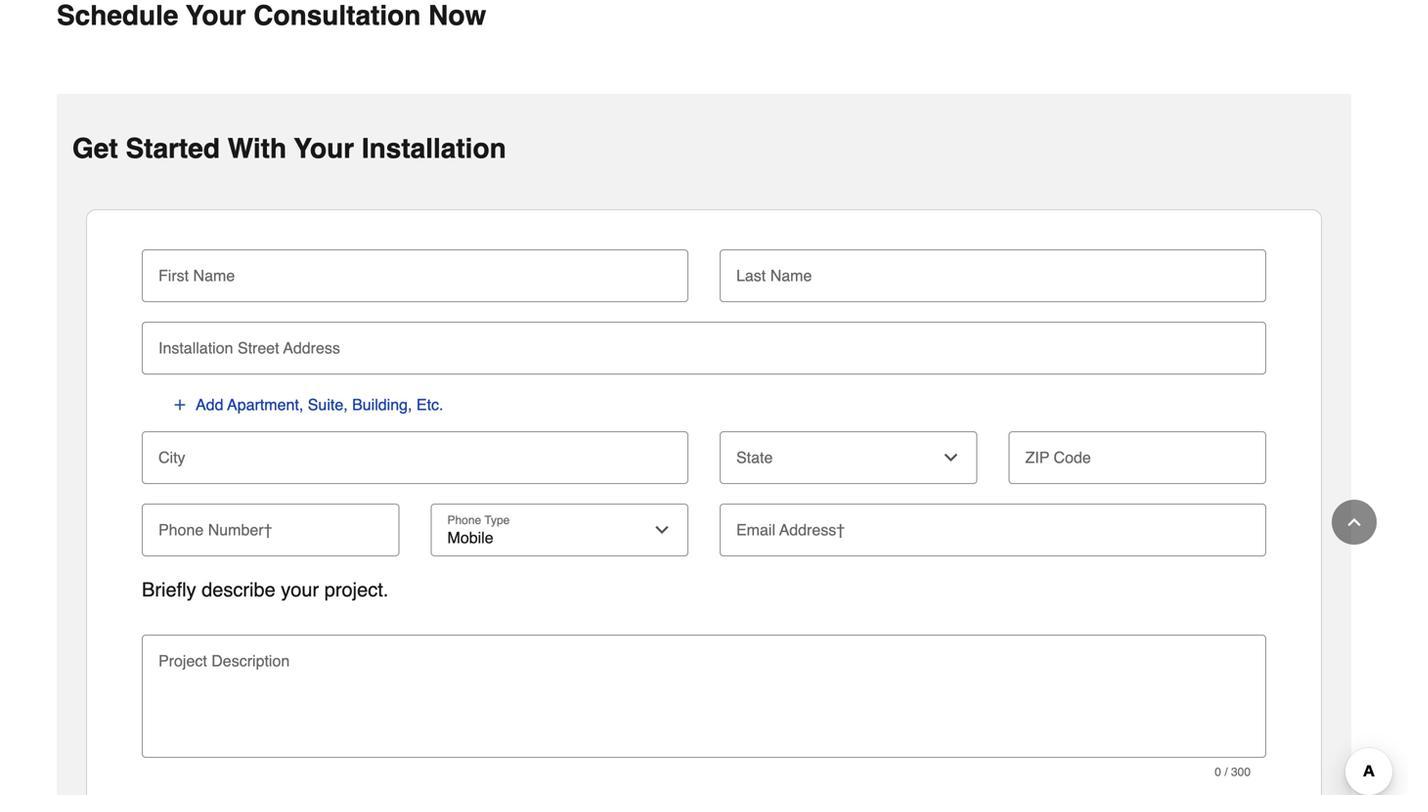 Task type: vqa. For each thing, say whether or not it's contained in the screenshot.
Hardware chevron right icon
no



Task type: describe. For each thing, give the bounding box(es) containing it.
email
[[737, 521, 776, 539]]

first
[[158, 267, 189, 285]]

number†
[[208, 521, 272, 539]]

name for first name
[[193, 267, 235, 285]]

0 vertical spatial installation
[[362, 133, 506, 164]]

plus image
[[172, 397, 188, 413]]

last
[[737, 267, 766, 285]]

Email Address† text field
[[728, 504, 1259, 547]]

describe
[[202, 579, 276, 601]]

briefly describe your project.
[[142, 579, 389, 601]]

project.
[[325, 579, 389, 601]]

suite,
[[308, 396, 348, 414]]

Last Name text field
[[728, 250, 1259, 293]]

add apartment, suite, building, etc.
[[196, 396, 444, 414]]

project
[[158, 652, 207, 670]]

consultation
[[254, 0, 421, 31]]

Project Description text field
[[150, 662, 1259, 749]]

schedule
[[57, 0, 179, 31]]

phone number†
[[158, 521, 272, 539]]

now
[[429, 0, 486, 31]]

last name
[[737, 267, 812, 285]]

address†
[[780, 521, 845, 539]]

name for last name
[[771, 267, 812, 285]]

scroll to top element
[[1332, 500, 1377, 545]]

street
[[238, 339, 279, 357]]

installation street address
[[158, 339, 340, 357]]

with
[[228, 133, 287, 164]]

ZIP Code text field
[[1017, 432, 1259, 475]]

1 horizontal spatial your
[[294, 133, 354, 164]]

your
[[281, 579, 319, 601]]

code
[[1054, 449, 1092, 467]]

add apartment, suite, building, etc. button
[[171, 394, 445, 416]]

city
[[158, 449, 185, 467]]

First Name text field
[[150, 250, 681, 293]]

get started with your installation
[[72, 133, 506, 164]]

first name
[[158, 267, 235, 285]]

/
[[1225, 766, 1228, 779]]



Task type: locate. For each thing, give the bounding box(es) containing it.
Installation Street Address text field
[[150, 322, 1259, 365]]

zip
[[1026, 449, 1050, 467]]

your
[[186, 0, 246, 31], [294, 133, 354, 164]]

0
[[1215, 766, 1222, 779]]

1 name from the left
[[193, 267, 235, 285]]

name right last
[[771, 267, 812, 285]]

phone
[[158, 521, 204, 539]]

1 horizontal spatial installation
[[362, 133, 506, 164]]

get
[[72, 133, 118, 164]]

City text field
[[150, 432, 681, 475]]

0 horizontal spatial installation
[[158, 339, 233, 357]]

1 horizontal spatial name
[[771, 267, 812, 285]]

name
[[193, 267, 235, 285], [771, 267, 812, 285]]

0 / 300
[[1215, 766, 1251, 779]]

Phone Number† text field
[[150, 504, 392, 547]]

etc.
[[417, 396, 444, 414]]

briefly
[[142, 579, 196, 601]]

address
[[283, 339, 340, 357]]

chevron up image
[[1345, 513, 1365, 532]]

add
[[196, 396, 224, 414]]

0 vertical spatial your
[[186, 0, 246, 31]]

name right first
[[193, 267, 235, 285]]

project description
[[158, 652, 290, 670]]

2 name from the left
[[771, 267, 812, 285]]

installation
[[362, 133, 506, 164], [158, 339, 233, 357]]

started
[[126, 133, 220, 164]]

0 horizontal spatial your
[[186, 0, 246, 31]]

zip code
[[1026, 449, 1092, 467]]

building,
[[352, 396, 412, 414]]

1 vertical spatial installation
[[158, 339, 233, 357]]

email address†
[[737, 521, 845, 539]]

1 vertical spatial your
[[294, 133, 354, 164]]

apartment,
[[227, 396, 304, 414]]

schedule your consultation now
[[57, 0, 486, 31]]

description
[[212, 652, 290, 670]]

0 horizontal spatial name
[[193, 267, 235, 285]]

300
[[1232, 766, 1251, 779]]



